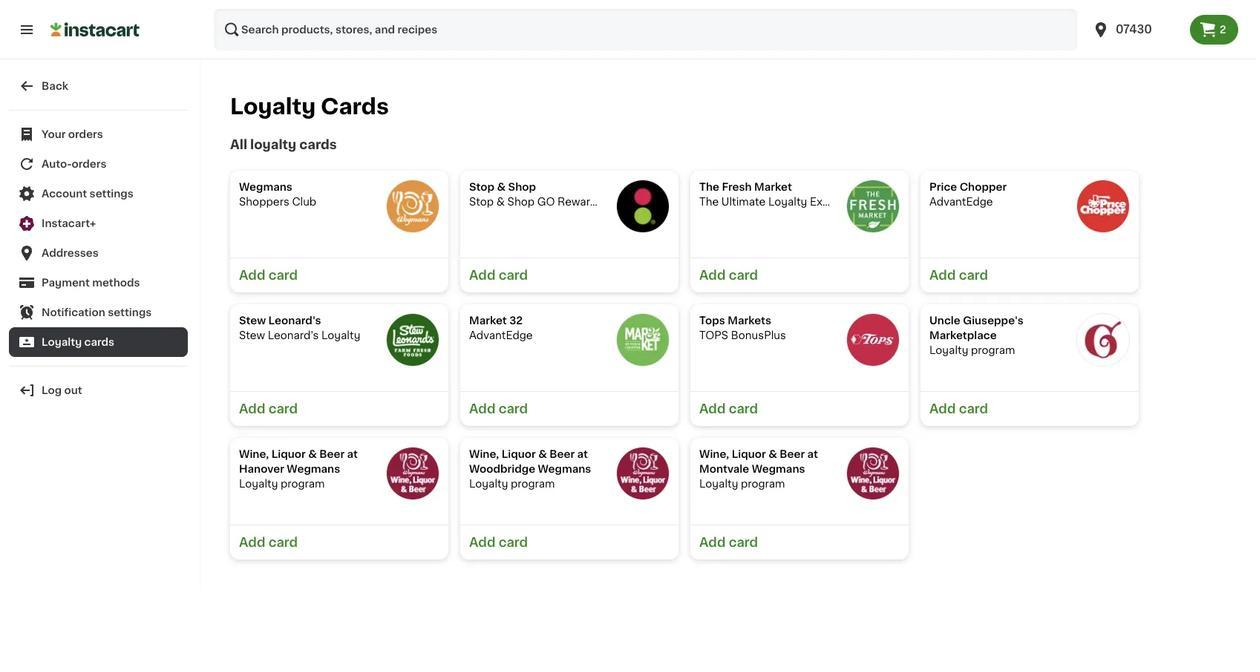 Task type: describe. For each thing, give the bounding box(es) containing it.
addresses link
[[9, 238, 188, 268]]

2 07430 button from the left
[[1092, 9, 1182, 51]]

2 button
[[1191, 15, 1239, 45]]

loyalty cards
[[42, 337, 114, 348]]

add card for stew leonard's stew leonard's loyalty
[[239, 403, 298, 416]]

loyalty inside uncle giuseppe's marketplace loyalty program
[[930, 345, 969, 356]]

1 stew from the top
[[239, 316, 266, 326]]

settings for account settings
[[90, 189, 134, 199]]

program inside uncle giuseppe's marketplace loyalty program
[[971, 345, 1016, 356]]

add card button for wine, liquor & beer at woodbridge wegmans loyalty program
[[460, 525, 679, 560]]

your orders
[[42, 129, 103, 140]]

32
[[510, 316, 523, 326]]

add card for uncle giuseppe's marketplace loyalty program
[[930, 403, 989, 416]]

instacart+
[[42, 218, 96, 229]]

add for wegmans shoppers club
[[239, 269, 265, 282]]

wine, liquor & beer at hanover wegmans image
[[386, 447, 440, 501]]

log out
[[42, 385, 82, 396]]

wine, liquor & beer at montvale wegmans image
[[847, 447, 900, 501]]

market inside the fresh market the ultimate loyalty experience
[[755, 182, 792, 192]]

wine, for wine, liquor & beer at montvale wegmans loyalty program
[[700, 449, 730, 460]]

account settings link
[[9, 179, 188, 209]]

stew leonard's image
[[386, 313, 440, 367]]

wegmans for wine, liquor & beer at woodbridge wegmans
[[538, 464, 591, 475]]

add for stew leonard's stew leonard's loyalty
[[239, 403, 265, 416]]

1 horizontal spatial cards
[[299, 139, 337, 151]]

wine, liquor & beer at hanover wegmans loyalty program
[[239, 449, 358, 489]]

add card button for stop & shop stop & shop go rewards card
[[460, 258, 679, 293]]

uncle
[[930, 316, 961, 326]]

tops
[[700, 316, 725, 326]]

add for stop & shop stop & shop go rewards card
[[469, 269, 496, 282]]

add card button for market 32 advantedge
[[460, 391, 679, 426]]

wine, for wine, liquor & beer at woodbridge wegmans loyalty program
[[469, 449, 499, 460]]

price
[[930, 182, 958, 192]]

& for wine, liquor & beer at montvale wegmans
[[769, 449, 777, 460]]

instacart logo image
[[51, 21, 140, 39]]

1 07430 button from the left
[[1084, 9, 1191, 51]]

add card button for price chopper advantedge
[[921, 258, 1139, 293]]

card for wine, liquor & beer at hanover wegmans loyalty program
[[269, 537, 298, 549]]

beer for wine, liquor & beer at montvale wegmans loyalty program
[[780, 449, 805, 460]]

rewards
[[558, 197, 603, 207]]

stop & shop stop & shop go rewards card
[[469, 182, 631, 207]]

0 vertical spatial leonard's
[[268, 316, 321, 326]]

all loyalty cards
[[230, 139, 337, 151]]

2 the from the top
[[700, 197, 719, 207]]

loyalty inside stew leonard's stew leonard's loyalty
[[322, 330, 361, 341]]

add card for stop & shop stop & shop go rewards card
[[469, 269, 528, 282]]

wegmans for wine, liquor & beer at hanover wegmans
[[287, 464, 340, 475]]

1 stop from the top
[[469, 182, 495, 192]]

notification settings link
[[9, 298, 188, 328]]

uncle giuseppe's marketplace image
[[1077, 313, 1130, 367]]

woodbridge
[[469, 464, 536, 475]]

add for wine, liquor & beer at woodbridge wegmans loyalty program
[[469, 537, 496, 549]]

back link
[[9, 71, 188, 101]]

0 horizontal spatial cards
[[84, 337, 114, 348]]

notification
[[42, 307, 105, 318]]

1 vertical spatial leonard's
[[268, 330, 319, 341]]

& for wine, liquor & beer at hanover wegmans
[[308, 449, 317, 460]]

account
[[42, 189, 87, 199]]

add card for wine, liquor & beer at montvale wegmans loyalty program
[[700, 537, 758, 549]]

tops
[[700, 330, 729, 341]]

price chopper image
[[1077, 180, 1130, 233]]

loyalty down notification
[[42, 337, 82, 348]]

wine, liquor & beer at montvale wegmans loyalty program
[[700, 449, 818, 489]]

add for uncle giuseppe's marketplace loyalty program
[[930, 403, 956, 416]]

go
[[537, 197, 555, 207]]

card for price chopper advantedge
[[959, 269, 989, 282]]

marketplace
[[930, 330, 997, 341]]

stop & shop image
[[616, 180, 670, 233]]

add card for wine, liquor & beer at woodbridge wegmans loyalty program
[[469, 537, 528, 549]]

experience
[[810, 197, 869, 207]]

the fresh market the ultimate loyalty experience
[[700, 182, 869, 207]]

all
[[230, 139, 247, 151]]

card for wegmans shoppers club
[[269, 269, 298, 282]]

fresh
[[722, 182, 752, 192]]

& for wine, liquor & beer at woodbridge wegmans
[[539, 449, 547, 460]]

chopper
[[960, 182, 1007, 192]]

addresses
[[42, 248, 99, 258]]

add card for wegmans shoppers club
[[239, 269, 298, 282]]

at for wine, liquor & beer at hanover wegmans loyalty program
[[347, 449, 358, 460]]

add card button for wine, liquor & beer at hanover wegmans loyalty program
[[230, 525, 449, 560]]

advantedge for price
[[930, 197, 993, 207]]

program for wine, liquor & beer at montvale wegmans loyalty program
[[741, 479, 785, 489]]

beer for wine, liquor & beer at woodbridge wegmans loyalty program
[[550, 449, 575, 460]]

card for stew leonard's stew leonard's loyalty
[[269, 403, 298, 416]]

at for wine, liquor & beer at montvale wegmans loyalty program
[[808, 449, 818, 460]]

add for market 32 advantedge
[[469, 403, 496, 416]]

payment methods link
[[9, 268, 188, 298]]

your orders link
[[9, 120, 188, 149]]



Task type: vqa. For each thing, say whether or not it's contained in the screenshot.
THE "SITE"
no



Task type: locate. For each thing, give the bounding box(es) containing it.
at inside wine, liquor & beer at woodbridge wegmans loyalty program
[[578, 449, 588, 460]]

1 horizontal spatial at
[[578, 449, 588, 460]]

add card down hanover
[[239, 537, 298, 549]]

add card for price chopper advantedge
[[930, 269, 989, 282]]

wine, liquor & beer at woodbridge wegmans image
[[616, 447, 670, 501]]

add card button for stew leonard's stew leonard's loyalty
[[230, 391, 449, 426]]

advantedge
[[930, 197, 993, 207], [469, 330, 533, 341]]

program down montvale
[[741, 479, 785, 489]]

0 vertical spatial stop
[[469, 182, 495, 192]]

loyalty inside wine, liquor & beer at woodbridge wegmans loyalty program
[[469, 479, 508, 489]]

loyalty down montvale
[[700, 479, 739, 489]]

at left wine, liquor & beer at woodbridge wegmans image
[[578, 449, 588, 460]]

the left ultimate at the right
[[700, 197, 719, 207]]

card
[[269, 269, 298, 282], [499, 269, 528, 282], [729, 269, 758, 282], [959, 269, 989, 282], [269, 403, 298, 416], [499, 403, 528, 416], [729, 403, 758, 416], [959, 403, 989, 416], [269, 537, 298, 549], [499, 537, 528, 549], [729, 537, 758, 549]]

cards
[[321, 96, 389, 117]]

add card down marketplace
[[930, 403, 989, 416]]

add card down montvale
[[700, 537, 758, 549]]

wegmans for wine, liquor & beer at montvale wegmans
[[752, 464, 805, 475]]

wegmans image
[[386, 180, 440, 233]]

cards down the loyalty cards
[[299, 139, 337, 151]]

program inside wine, liquor & beer at montvale wegmans loyalty program
[[741, 479, 785, 489]]

1 vertical spatial settings
[[108, 307, 152, 318]]

stew leonard's stew leonard's loyalty
[[239, 316, 361, 341]]

program for wine, liquor & beer at hanover wegmans loyalty program
[[281, 479, 325, 489]]

0 vertical spatial orders
[[68, 129, 103, 140]]

wegmans right the woodbridge
[[538, 464, 591, 475]]

program down the woodbridge
[[511, 479, 555, 489]]

add card up stew leonard's stew leonard's loyalty
[[239, 269, 298, 282]]

1 vertical spatial cards
[[84, 337, 114, 348]]

1 horizontal spatial liquor
[[502, 449, 536, 460]]

wine, inside wine, liquor & beer at montvale wegmans loyalty program
[[700, 449, 730, 460]]

stop left go
[[469, 197, 494, 207]]

& inside wine, liquor & beer at hanover wegmans loyalty program
[[308, 449, 317, 460]]

liquor inside wine, liquor & beer at montvale wegmans loyalty program
[[732, 449, 766, 460]]

auto-
[[42, 159, 72, 169]]

tops markets tops bonusplus
[[700, 316, 786, 341]]

card for uncle giuseppe's marketplace loyalty program
[[959, 403, 989, 416]]

loyalty up 'loyalty'
[[230, 96, 316, 117]]

market 32 advantedge
[[469, 316, 533, 341]]

leonard's
[[268, 316, 321, 326], [268, 330, 319, 341]]

0 horizontal spatial liquor
[[272, 449, 306, 460]]

liquor inside wine, liquor & beer at hanover wegmans loyalty program
[[272, 449, 306, 460]]

market
[[755, 182, 792, 192], [469, 316, 507, 326]]

liquor up the woodbridge
[[502, 449, 536, 460]]

club
[[292, 197, 317, 207]]

orders for auto-orders
[[72, 159, 107, 169]]

wine, liquor & beer at woodbridge wegmans loyalty program
[[469, 449, 591, 489]]

wine, up montvale
[[700, 449, 730, 460]]

0 vertical spatial the
[[700, 182, 720, 192]]

settings
[[90, 189, 134, 199], [108, 307, 152, 318]]

payment methods
[[42, 278, 140, 288]]

at left the wine, liquor & beer at montvale wegmans image on the bottom
[[808, 449, 818, 460]]

2 stew from the top
[[239, 330, 265, 341]]

2 horizontal spatial liquor
[[732, 449, 766, 460]]

notification settings
[[42, 307, 152, 318]]

2 at from the left
[[578, 449, 588, 460]]

add card for tops markets tops bonusplus
[[700, 403, 758, 416]]

add for wine, liquor & beer at montvale wegmans loyalty program
[[700, 537, 726, 549]]

add for the fresh market the ultimate loyalty experience
[[700, 269, 726, 282]]

& inside wine, liquor & beer at woodbridge wegmans loyalty program
[[539, 449, 547, 460]]

wine, inside wine, liquor & beer at woodbridge wegmans loyalty program
[[469, 449, 499, 460]]

card for stop & shop stop & shop go rewards card
[[499, 269, 528, 282]]

orders
[[68, 129, 103, 140], [72, 159, 107, 169]]

liquor up hanover
[[272, 449, 306, 460]]

3 beer from the left
[[780, 449, 805, 460]]

program inside wine, liquor & beer at woodbridge wegmans loyalty program
[[511, 479, 555, 489]]

0 horizontal spatial market
[[469, 316, 507, 326]]

the fresh market image
[[847, 180, 900, 233]]

wegmans shoppers club
[[239, 182, 317, 207]]

0 vertical spatial advantedge
[[930, 197, 993, 207]]

liquor for hanover
[[272, 449, 306, 460]]

add card button for tops markets tops bonusplus
[[691, 391, 909, 426]]

methods
[[92, 278, 140, 288]]

at left wine, liquor & beer at hanover wegmans image
[[347, 449, 358, 460]]

wegmans inside wine, liquor & beer at hanover wegmans loyalty program
[[287, 464, 340, 475]]

1 the from the top
[[700, 182, 720, 192]]

card for wine, liquor & beer at woodbridge wegmans loyalty program
[[499, 537, 528, 549]]

None search field
[[214, 9, 1078, 51]]

0 vertical spatial market
[[755, 182, 792, 192]]

0 horizontal spatial wine,
[[239, 449, 269, 460]]

your
[[42, 129, 66, 140]]

3 liquor from the left
[[732, 449, 766, 460]]

add card up the woodbridge
[[469, 403, 528, 416]]

loyalty right ultimate at the right
[[769, 197, 808, 207]]

giuseppe's
[[963, 316, 1024, 326]]

add card for market 32 advantedge
[[469, 403, 528, 416]]

add for price chopper advantedge
[[930, 269, 956, 282]]

program for wine, liquor & beer at woodbridge wegmans loyalty program
[[511, 479, 555, 489]]

loyalty down the woodbridge
[[469, 479, 508, 489]]

wine, inside wine, liquor & beer at hanover wegmans loyalty program
[[239, 449, 269, 460]]

add card button
[[230, 258, 449, 293], [460, 258, 679, 293], [691, 258, 909, 293], [921, 258, 1139, 293], [230, 391, 449, 426], [460, 391, 679, 426], [691, 391, 909, 426], [921, 391, 1139, 426], [230, 525, 449, 560], [460, 525, 679, 560], [691, 525, 909, 560]]

loyalty down hanover
[[239, 479, 278, 489]]

beer for wine, liquor & beer at hanover wegmans loyalty program
[[320, 449, 345, 460]]

at for wine, liquor & beer at woodbridge wegmans loyalty program
[[578, 449, 588, 460]]

add card button for wine, liquor & beer at montvale wegmans loyalty program
[[691, 525, 909, 560]]

program inside wine, liquor & beer at hanover wegmans loyalty program
[[281, 479, 325, 489]]

shoppers
[[239, 197, 290, 207]]

at
[[347, 449, 358, 460], [578, 449, 588, 460], [808, 449, 818, 460]]

ultimate
[[722, 197, 766, 207]]

add for tops markets tops bonusplus
[[700, 403, 726, 416]]

cards
[[299, 139, 337, 151], [84, 337, 114, 348]]

1 vertical spatial advantedge
[[469, 330, 533, 341]]

cards down the notification settings link
[[84, 337, 114, 348]]

payment
[[42, 278, 90, 288]]

at inside wine, liquor & beer at montvale wegmans loyalty program
[[808, 449, 818, 460]]

0 vertical spatial cards
[[299, 139, 337, 151]]

add card
[[239, 269, 298, 282], [469, 269, 528, 282], [700, 269, 758, 282], [930, 269, 989, 282], [239, 403, 298, 416], [469, 403, 528, 416], [700, 403, 758, 416], [930, 403, 989, 416], [239, 537, 298, 549], [469, 537, 528, 549], [700, 537, 758, 549]]

07430 button
[[1084, 9, 1191, 51], [1092, 9, 1182, 51]]

settings up instacart+ 'link' in the left of the page
[[90, 189, 134, 199]]

beer
[[320, 449, 345, 460], [550, 449, 575, 460], [780, 449, 805, 460]]

advantedge down price
[[930, 197, 993, 207]]

loyalty left stew leonard's image
[[322, 330, 361, 341]]

out
[[64, 385, 82, 396]]

1 vertical spatial stop
[[469, 197, 494, 207]]

add card up hanover
[[239, 403, 298, 416]]

log
[[42, 385, 62, 396]]

1 vertical spatial stew
[[239, 330, 265, 341]]

wegmans inside wine, liquor & beer at woodbridge wegmans loyalty program
[[538, 464, 591, 475]]

&
[[497, 182, 506, 192], [497, 197, 505, 207], [308, 449, 317, 460], [539, 449, 547, 460], [769, 449, 777, 460]]

orders up account settings
[[72, 159, 107, 169]]

& inside wine, liquor & beer at montvale wegmans loyalty program
[[769, 449, 777, 460]]

the
[[700, 182, 720, 192], [700, 197, 719, 207]]

0 horizontal spatial advantedge
[[469, 330, 533, 341]]

liquor inside wine, liquor & beer at woodbridge wegmans loyalty program
[[502, 449, 536, 460]]

account settings
[[42, 189, 134, 199]]

stop right wegmans image
[[469, 182, 495, 192]]

uncle giuseppe's marketplace loyalty program
[[930, 316, 1024, 356]]

bonusplus
[[731, 330, 786, 341]]

market 32 image
[[616, 313, 670, 367]]

add card up 32
[[469, 269, 528, 282]]

loyalty
[[230, 96, 316, 117], [769, 197, 808, 207], [322, 330, 361, 341], [42, 337, 82, 348], [930, 345, 969, 356], [239, 479, 278, 489], [469, 479, 508, 489], [700, 479, 739, 489]]

wegmans up 'shoppers'
[[239, 182, 293, 192]]

montvale
[[700, 464, 750, 475]]

1 wine, from the left
[[239, 449, 269, 460]]

loyalty cards link
[[9, 328, 188, 357]]

add card button for wegmans shoppers club
[[230, 258, 449, 293]]

market inside market 32 advantedge
[[469, 316, 507, 326]]

program down hanover
[[281, 479, 325, 489]]

wine,
[[239, 449, 269, 460], [469, 449, 499, 460], [700, 449, 730, 460]]

2 horizontal spatial wine,
[[700, 449, 730, 460]]

markets
[[728, 316, 772, 326]]

add card up tops
[[700, 269, 758, 282]]

1 liquor from the left
[[272, 449, 306, 460]]

add card down the woodbridge
[[469, 537, 528, 549]]

liquor for montvale
[[732, 449, 766, 460]]

0 horizontal spatial at
[[347, 449, 358, 460]]

shop
[[508, 182, 536, 192], [508, 197, 535, 207]]

wegmans right hanover
[[287, 464, 340, 475]]

1 vertical spatial shop
[[508, 197, 535, 207]]

program down giuseppe's
[[971, 345, 1016, 356]]

advantedge down 32
[[469, 330, 533, 341]]

2 beer from the left
[[550, 449, 575, 460]]

wine, for wine, liquor & beer at hanover wegmans loyalty program
[[239, 449, 269, 460]]

settings for notification settings
[[108, 307, 152, 318]]

add card up uncle
[[930, 269, 989, 282]]

log out link
[[9, 376, 188, 405]]

price chopper advantedge
[[930, 182, 1007, 207]]

0 horizontal spatial beer
[[320, 449, 345, 460]]

liquor for woodbridge
[[502, 449, 536, 460]]

Search field
[[214, 9, 1078, 51]]

wegmans inside wine, liquor & beer at montvale wegmans loyalty program
[[752, 464, 805, 475]]

card for wine, liquor & beer at montvale wegmans loyalty program
[[729, 537, 758, 549]]

1 vertical spatial market
[[469, 316, 507, 326]]

loyalty inside the fresh market the ultimate loyalty experience
[[769, 197, 808, 207]]

loyalty
[[250, 139, 296, 151]]

back
[[42, 81, 68, 91]]

loyalty inside wine, liquor & beer at hanover wegmans loyalty program
[[239, 479, 278, 489]]

stop
[[469, 182, 495, 192], [469, 197, 494, 207]]

loyalty inside wine, liquor & beer at montvale wegmans loyalty program
[[700, 479, 739, 489]]

tops markets image
[[847, 313, 900, 367]]

0 vertical spatial settings
[[90, 189, 134, 199]]

1 at from the left
[[347, 449, 358, 460]]

market left 32
[[469, 316, 507, 326]]

advantedge for market
[[469, 330, 533, 341]]

the left fresh
[[700, 182, 720, 192]]

add for wine, liquor & beer at hanover wegmans loyalty program
[[239, 537, 265, 549]]

2 stop from the top
[[469, 197, 494, 207]]

2 liquor from the left
[[502, 449, 536, 460]]

wine, up the woodbridge
[[469, 449, 499, 460]]

loyalty down marketplace
[[930, 345, 969, 356]]

advantedge inside price chopper advantedge
[[930, 197, 993, 207]]

2 horizontal spatial at
[[808, 449, 818, 460]]

07430
[[1116, 24, 1153, 35]]

2
[[1220, 25, 1227, 35]]

2 wine, from the left
[[469, 449, 499, 460]]

add
[[239, 269, 265, 282], [469, 269, 496, 282], [700, 269, 726, 282], [930, 269, 956, 282], [239, 403, 265, 416], [469, 403, 496, 416], [700, 403, 726, 416], [930, 403, 956, 416], [239, 537, 265, 549], [469, 537, 496, 549], [700, 537, 726, 549]]

wegmans inside wegmans shoppers club
[[239, 182, 293, 192]]

auto-orders link
[[9, 149, 188, 179]]

1 vertical spatial orders
[[72, 159, 107, 169]]

0 vertical spatial stew
[[239, 316, 266, 326]]

3 at from the left
[[808, 449, 818, 460]]

program
[[971, 345, 1016, 356], [281, 479, 325, 489], [511, 479, 555, 489], [741, 479, 785, 489]]

wine, up hanover
[[239, 449, 269, 460]]

beer inside wine, liquor & beer at hanover wegmans loyalty program
[[320, 449, 345, 460]]

stew
[[239, 316, 266, 326], [239, 330, 265, 341]]

2 horizontal spatial beer
[[780, 449, 805, 460]]

orders up auto-orders
[[68, 129, 103, 140]]

3 wine, from the left
[[700, 449, 730, 460]]

beer inside wine, liquor & beer at montvale wegmans loyalty program
[[780, 449, 805, 460]]

1 vertical spatial the
[[700, 197, 719, 207]]

liquor up montvale
[[732, 449, 766, 460]]

auto-orders
[[42, 159, 107, 169]]

at inside wine, liquor & beer at hanover wegmans loyalty program
[[347, 449, 358, 460]]

1 horizontal spatial wine,
[[469, 449, 499, 460]]

card for tops markets tops bonusplus
[[729, 403, 758, 416]]

1 beer from the left
[[320, 449, 345, 460]]

1 horizontal spatial market
[[755, 182, 792, 192]]

instacart+ link
[[9, 209, 188, 238]]

loyalty cards
[[230, 96, 389, 117]]

0 vertical spatial shop
[[508, 182, 536, 192]]

add card for wine, liquor & beer at hanover wegmans loyalty program
[[239, 537, 298, 549]]

add card up montvale
[[700, 403, 758, 416]]

1 horizontal spatial advantedge
[[930, 197, 993, 207]]

1 horizontal spatial beer
[[550, 449, 575, 460]]

card
[[606, 197, 631, 207]]

liquor
[[272, 449, 306, 460], [502, 449, 536, 460], [732, 449, 766, 460]]

card for market 32 advantedge
[[499, 403, 528, 416]]

orders for your orders
[[68, 129, 103, 140]]

hanover
[[239, 464, 284, 475]]

wegmans
[[239, 182, 293, 192], [287, 464, 340, 475], [538, 464, 591, 475], [752, 464, 805, 475]]

beer inside wine, liquor & beer at woodbridge wegmans loyalty program
[[550, 449, 575, 460]]

settings down methods
[[108, 307, 152, 318]]

add card button for the fresh market the ultimate loyalty experience
[[691, 258, 909, 293]]

wegmans right montvale
[[752, 464, 805, 475]]

add card for the fresh market the ultimate loyalty experience
[[700, 269, 758, 282]]

add card button for uncle giuseppe's marketplace loyalty program
[[921, 391, 1139, 426]]

market up ultimate at the right
[[755, 182, 792, 192]]

card for the fresh market the ultimate loyalty experience
[[729, 269, 758, 282]]



